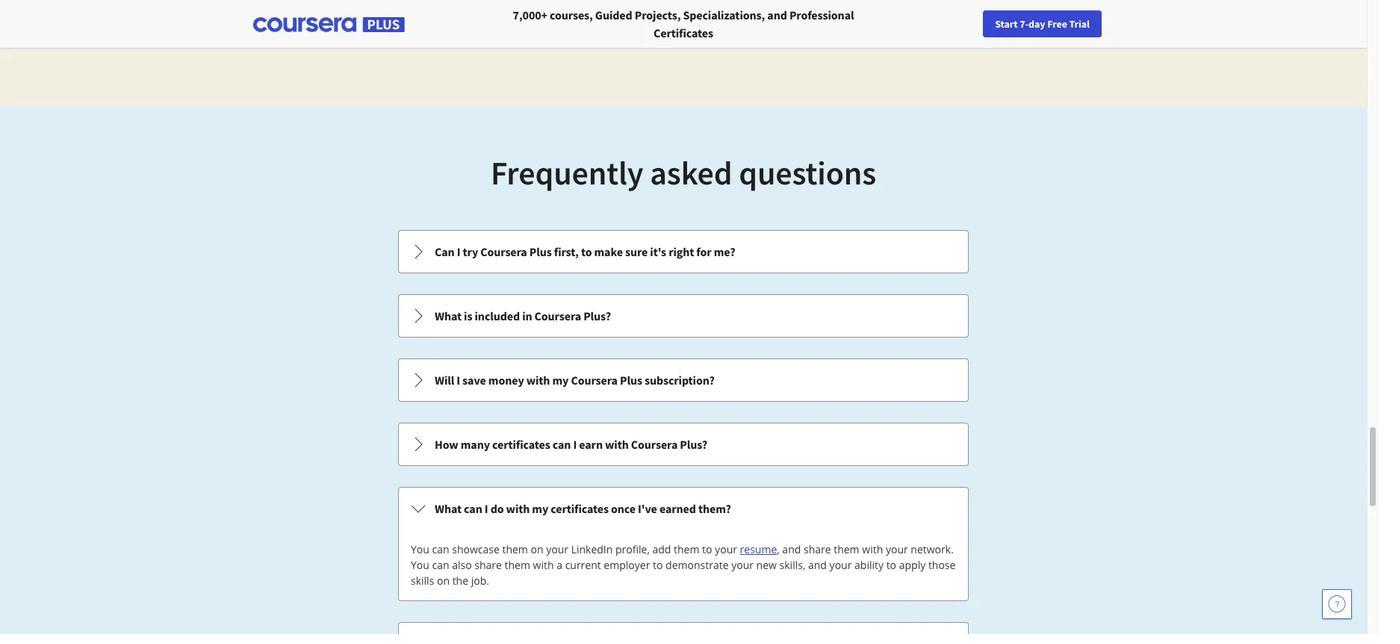 Task type: describe. For each thing, give the bounding box(es) containing it.
earn
[[579, 437, 603, 452]]

i left earn
[[573, 437, 577, 452]]

sure
[[625, 244, 648, 259]]

frequently asked questions
[[491, 152, 877, 194]]

many
[[461, 437, 490, 452]]

7,000+ courses, guided projects, specializations, and professional certificates
[[513, 7, 854, 40]]

ability
[[855, 558, 884, 572]]

will
[[435, 373, 454, 388]]

1 vertical spatial certificates
[[551, 501, 609, 516]]

to left apply
[[887, 558, 897, 572]]

the
[[453, 574, 469, 588]]

my for certificates
[[532, 501, 549, 516]]

1 horizontal spatial share
[[804, 542, 831, 557]]

employer
[[604, 558, 650, 572]]

1 vertical spatial and
[[783, 542, 801, 557]]

certificates
[[654, 25, 713, 40]]

and inside 7,000+ courses, guided projects, specializations, and professional certificates
[[768, 7, 787, 22]]

guided
[[595, 7, 633, 22]]

resume link
[[740, 542, 777, 557]]

skills
[[411, 574, 434, 588]]

to down "add"
[[653, 558, 663, 572]]

coursera right in
[[535, 309, 581, 324]]

resume
[[740, 542, 777, 557]]

with for you
[[862, 542, 883, 557]]

i've
[[638, 501, 657, 516]]

network.
[[911, 542, 954, 557]]

also
[[452, 558, 472, 572]]

questions
[[739, 152, 877, 194]]

career
[[1114, 17, 1142, 31]]

, and share them with your network. you can also share them with a current employer to demonstrate your new skills, and your ability to apply those skills on the job.
[[411, 542, 956, 588]]

new
[[1092, 17, 1112, 31]]

find your new career
[[1049, 17, 1142, 31]]

list containing can i try coursera plus first, to make sure it's right for me?
[[397, 229, 971, 634]]

can
[[435, 244, 455, 259]]

trial
[[1070, 17, 1090, 31]]

me?
[[714, 244, 736, 259]]

you inside , and share them with your network. you can also share them with a current employer to demonstrate your new skills, and your ability to apply those skills on the job.
[[411, 558, 430, 572]]

7,000+
[[513, 7, 548, 22]]

do
[[491, 501, 504, 516]]

i left try
[[457, 244, 461, 259]]

7-
[[1020, 17, 1029, 31]]

what can i do with my certificates once i've earned them? button
[[399, 488, 968, 530]]

find
[[1049, 17, 1068, 31]]

in
[[522, 309, 532, 324]]

them left the a
[[505, 558, 530, 572]]

will i save money with my coursera plus subscription? button
[[399, 359, 968, 401]]

what can i do with my certificates once i've earned them?
[[435, 501, 731, 516]]

coursera up earn
[[571, 373, 618, 388]]

once
[[611, 501, 636, 516]]

your left ability
[[830, 558, 852, 572]]

what is included in coursera plus? button
[[399, 295, 968, 337]]

skills,
[[780, 558, 806, 572]]

them right the showcase
[[502, 542, 528, 557]]

profile,
[[616, 542, 650, 557]]

can left earn
[[553, 437, 571, 452]]

try
[[463, 244, 478, 259]]

i left do
[[485, 501, 488, 516]]

linkedin
[[571, 542, 613, 557]]

showcase
[[452, 542, 500, 557]]

asked
[[650, 152, 733, 194]]

start 7-day free trial button
[[983, 10, 1102, 37]]

can left do
[[464, 501, 482, 516]]

subscription?
[[645, 373, 715, 388]]

can i try coursera plus first, to make sure it's right for me?
[[435, 244, 736, 259]]

add
[[653, 542, 671, 557]]

i right will in the left of the page
[[457, 373, 460, 388]]

save
[[463, 373, 486, 388]]

professional
[[790, 7, 854, 22]]

2 vertical spatial and
[[808, 558, 827, 572]]

current
[[565, 558, 601, 572]]

help center image
[[1328, 596, 1346, 613]]



Task type: vqa. For each thing, say whether or not it's contained in the screenshot.
Starts
no



Task type: locate. For each thing, give the bounding box(es) containing it.
0 vertical spatial plus
[[530, 244, 552, 259]]

0 vertical spatial my
[[553, 373, 569, 388]]

on left linkedin
[[531, 542, 544, 557]]

coursera right earn
[[631, 437, 678, 452]]

with left the a
[[533, 558, 554, 572]]

what
[[435, 309, 462, 324], [435, 501, 462, 516]]

with right money
[[527, 373, 550, 388]]

1 vertical spatial share
[[475, 558, 502, 572]]

2 what from the top
[[435, 501, 462, 516]]

you
[[411, 542, 430, 557], [411, 558, 430, 572]]

start 7-day free trial
[[995, 17, 1090, 31]]

what for what can i do with my certificates once i've earned them?
[[435, 501, 462, 516]]

plus left first,
[[530, 244, 552, 259]]

them up demonstrate
[[674, 542, 700, 557]]

you can showcase them on your linkedin profile, add them to your resume
[[411, 542, 777, 557]]

with
[[527, 373, 550, 388], [605, 437, 629, 452], [506, 501, 530, 516], [862, 542, 883, 557], [533, 558, 554, 572]]

on
[[531, 542, 544, 557], [437, 574, 450, 588]]

1 horizontal spatial certificates
[[551, 501, 609, 516]]

free
[[1048, 17, 1068, 31]]

with right do
[[506, 501, 530, 516]]

my inside will i save money with my coursera plus subscription? dropdown button
[[553, 373, 569, 388]]

how many certificates can i earn with coursera plus? button
[[399, 424, 968, 465]]

certificates up linkedin
[[551, 501, 609, 516]]

and left the professional
[[768, 7, 787, 22]]

to
[[581, 244, 592, 259], [702, 542, 712, 557], [653, 558, 663, 572], [887, 558, 897, 572]]

my right money
[[553, 373, 569, 388]]

1 vertical spatial on
[[437, 574, 450, 588]]

what left is
[[435, 309, 462, 324]]

my right do
[[532, 501, 549, 516]]

my inside what can i do with my certificates once i've earned them? dropdown button
[[532, 501, 549, 516]]

them up ability
[[834, 542, 860, 557]]

to right first,
[[581, 244, 592, 259]]

share up job.
[[475, 558, 502, 572]]

courses,
[[550, 7, 593, 22]]

earned
[[660, 501, 696, 516]]

1 vertical spatial plus
[[620, 373, 643, 388]]

can left the showcase
[[432, 542, 449, 557]]

demonstrate
[[666, 558, 729, 572]]

them?
[[699, 501, 731, 516]]

and right 'skills,'
[[808, 558, 827, 572]]

plus
[[530, 244, 552, 259], [620, 373, 643, 388]]

and right ,
[[783, 542, 801, 557]]

0 vertical spatial you
[[411, 542, 430, 557]]

money
[[489, 373, 524, 388]]

those
[[929, 558, 956, 572]]

1 vertical spatial plus?
[[680, 437, 708, 452]]

,
[[777, 542, 780, 557]]

is
[[464, 309, 473, 324]]

0 vertical spatial share
[[804, 542, 831, 557]]

your
[[1070, 17, 1090, 31], [546, 542, 569, 557], [715, 542, 737, 557], [886, 542, 908, 557], [732, 558, 754, 572], [830, 558, 852, 572]]

1 horizontal spatial plus?
[[680, 437, 708, 452]]

right
[[669, 244, 694, 259]]

1 vertical spatial you
[[411, 558, 430, 572]]

to up demonstrate
[[702, 542, 712, 557]]

0 vertical spatial plus?
[[584, 309, 611, 324]]

share up 'skills,'
[[804, 542, 831, 557]]

apply
[[899, 558, 926, 572]]

it's
[[650, 244, 667, 259]]

projects,
[[635, 7, 681, 22]]

1 what from the top
[[435, 309, 462, 324]]

None search field
[[205, 9, 564, 39]]

and
[[768, 7, 787, 22], [783, 542, 801, 557], [808, 558, 827, 572]]

1 vertical spatial what
[[435, 501, 462, 516]]

them
[[502, 542, 528, 557], [674, 542, 700, 557], [834, 542, 860, 557], [505, 558, 530, 572]]

can i try coursera plus first, to make sure it's right for me? button
[[399, 231, 968, 273]]

on left the
[[437, 574, 450, 588]]

with for once
[[506, 501, 530, 516]]

my for coursera
[[553, 373, 569, 388]]

what for what is included in coursera plus?
[[435, 309, 462, 324]]

can
[[553, 437, 571, 452], [464, 501, 482, 516], [432, 542, 449, 557], [432, 558, 449, 572]]

1 vertical spatial my
[[532, 501, 549, 516]]

a
[[557, 558, 563, 572]]

what is included in coursera plus?
[[435, 309, 611, 324]]

on inside , and share them with your network. you can also share them with a current employer to demonstrate your new skills, and your ability to apply those skills on the job.
[[437, 574, 450, 588]]

specializations,
[[683, 7, 765, 22]]

frequently
[[491, 152, 644, 194]]

0 horizontal spatial on
[[437, 574, 450, 588]]

job.
[[471, 574, 489, 588]]

0 vertical spatial and
[[768, 7, 787, 22]]

1 horizontal spatial on
[[531, 542, 544, 557]]

day
[[1029, 17, 1046, 31]]

0 horizontal spatial plus
[[530, 244, 552, 259]]

1 horizontal spatial my
[[553, 373, 569, 388]]

plus? up what can i do with my certificates once i've earned them? dropdown button
[[680, 437, 708, 452]]

your up the a
[[546, 542, 569, 557]]

0 vertical spatial on
[[531, 542, 544, 557]]

coursera plus image
[[253, 17, 405, 32]]

new
[[757, 558, 777, 572]]

your up apply
[[886, 542, 908, 557]]

coursera
[[481, 244, 527, 259], [535, 309, 581, 324], [571, 373, 618, 388], [631, 437, 678, 452]]

make
[[594, 244, 623, 259]]

0 horizontal spatial plus?
[[584, 309, 611, 324]]

certificates right many
[[492, 437, 550, 452]]

can inside , and share them with your network. you can also share them with a current employer to demonstrate your new skills, and your ability to apply those skills on the job.
[[432, 558, 449, 572]]

how many certificates can i earn with coursera plus?
[[435, 437, 708, 452]]

my
[[553, 373, 569, 388], [532, 501, 549, 516]]

i
[[457, 244, 461, 259], [457, 373, 460, 388], [573, 437, 577, 452], [485, 501, 488, 516]]

0 horizontal spatial certificates
[[492, 437, 550, 452]]

your left resume link
[[715, 542, 737, 557]]

first,
[[554, 244, 579, 259]]

how
[[435, 437, 459, 452]]

coursera right try
[[481, 244, 527, 259]]

share
[[804, 542, 831, 557], [475, 558, 502, 572]]

to inside can i try coursera plus first, to make sure it's right for me? dropdown button
[[581, 244, 592, 259]]

plus? down make
[[584, 309, 611, 324]]

certificates
[[492, 437, 550, 452], [551, 501, 609, 516]]

0 horizontal spatial share
[[475, 558, 502, 572]]

your down resume
[[732, 558, 754, 572]]

plus?
[[584, 309, 611, 324], [680, 437, 708, 452]]

start
[[995, 17, 1018, 31]]

with right earn
[[605, 437, 629, 452]]

with up ability
[[862, 542, 883, 557]]

1 horizontal spatial plus
[[620, 373, 643, 388]]

included
[[475, 309, 520, 324]]

0 vertical spatial certificates
[[492, 437, 550, 452]]

your right find
[[1070, 17, 1090, 31]]

what left do
[[435, 501, 462, 516]]

can left the also
[[432, 558, 449, 572]]

2 you from the top
[[411, 558, 430, 572]]

plus left subscription?
[[620, 373, 643, 388]]

1 you from the top
[[411, 542, 430, 557]]

with for plus
[[527, 373, 550, 388]]

0 horizontal spatial my
[[532, 501, 549, 516]]

list
[[397, 229, 971, 634]]

find your new career link
[[1041, 15, 1150, 34]]

0 vertical spatial what
[[435, 309, 462, 324]]

for
[[697, 244, 712, 259]]

will i save money with my coursera plus subscription?
[[435, 373, 715, 388]]



